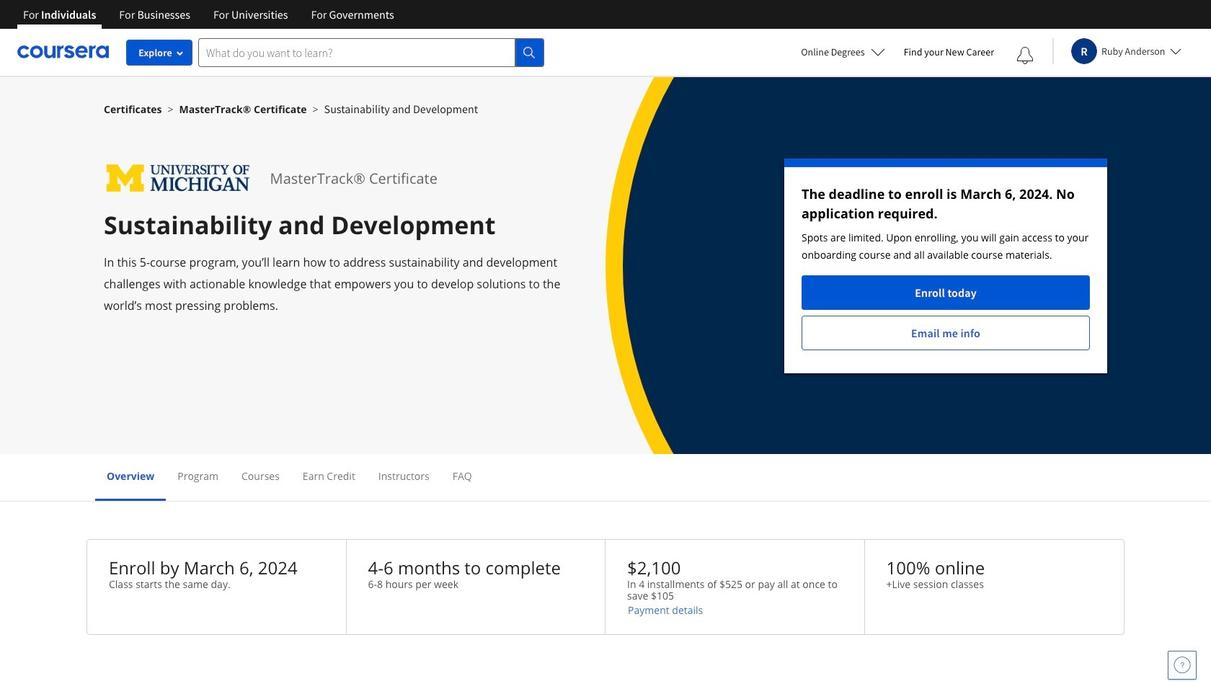 Task type: locate. For each thing, give the bounding box(es) containing it.
status
[[784, 159, 1107, 373]]

None search field
[[198, 38, 544, 67]]

banner navigation
[[12, 0, 406, 29]]



Task type: vqa. For each thing, say whether or not it's contained in the screenshot.
Generative AI for Everyone image
no



Task type: describe. For each thing, give the bounding box(es) containing it.
coursera image
[[17, 41, 109, 64]]

What do you want to learn? text field
[[198, 38, 516, 67]]

help center image
[[1174, 657, 1191, 674]]

certificate menu element
[[95, 454, 1116, 501]]

university of michigan image
[[104, 159, 253, 198]]



